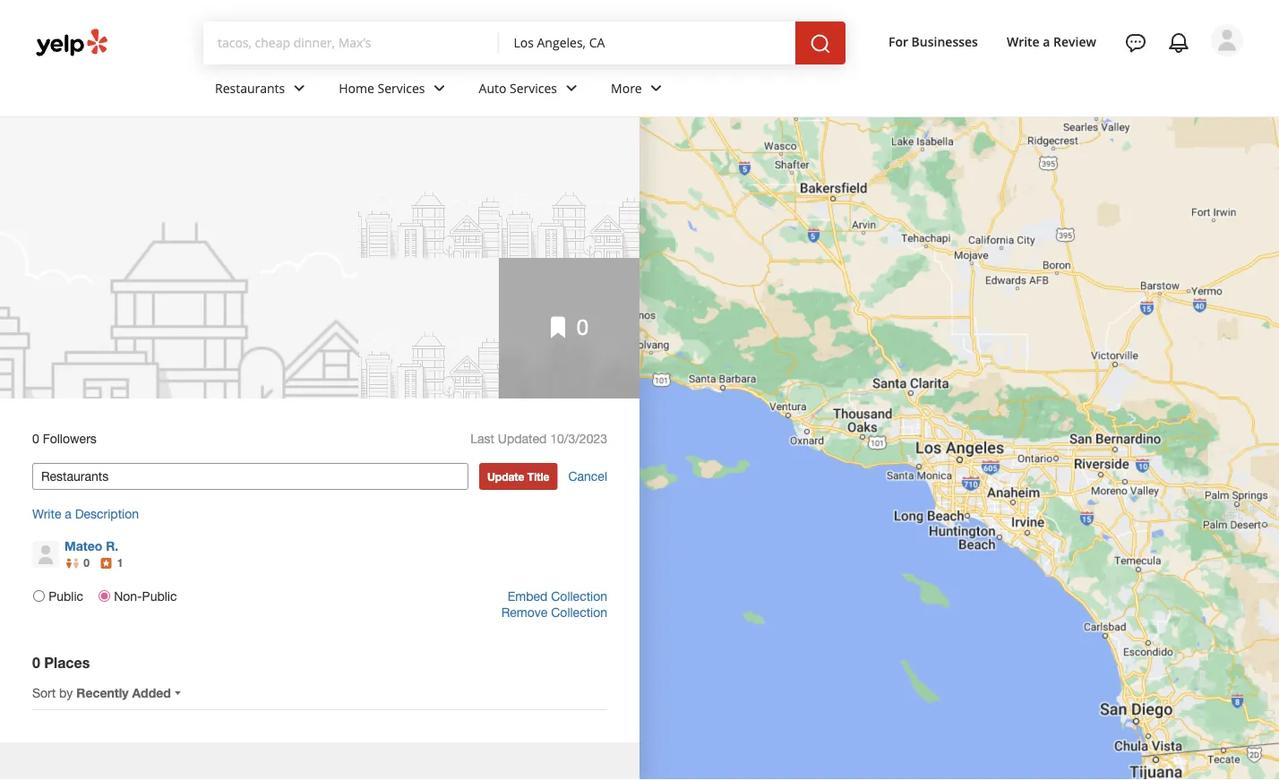 Task type: locate. For each thing, give the bounding box(es) containing it.
0
[[577, 315, 589, 340], [32, 432, 39, 446], [84, 557, 90, 570], [32, 654, 40, 671]]

1 horizontal spatial 24 chevron down v2 image
[[561, 78, 583, 99]]

followers
[[43, 432, 97, 446]]

1 services from the left
[[378, 79, 425, 96]]

1 public from the left
[[49, 589, 83, 604]]

  text field for tacos, cheap dinner, max's text field
[[218, 33, 485, 53]]

auto services link
[[465, 65, 597, 116]]

a left review
[[1043, 33, 1051, 50]]

write a description
[[32, 507, 139, 522]]

non-public
[[114, 589, 177, 604]]

2 public from the left
[[142, 589, 177, 604]]

24 chevron down v2 image right auto services
[[561, 78, 583, 99]]

2 services from the left
[[510, 79, 557, 96]]

0 places
[[32, 654, 90, 671]]

embed
[[508, 589, 548, 604]]

sort
[[32, 686, 56, 701]]

update
[[487, 471, 525, 483]]

1 horizontal spatial services
[[510, 79, 557, 96]]

2 collection from the top
[[551, 605, 608, 620]]

2   text field from the left
[[514, 33, 781, 53]]

None text field
[[41, 469, 460, 485]]

2 horizontal spatial 24 chevron down v2 image
[[646, 78, 667, 99]]

1 horizontal spatial a
[[1043, 33, 1051, 50]]

24 chevron down v2 image inside auto services link
[[561, 78, 583, 99]]

1 vertical spatial write
[[32, 507, 61, 522]]

home
[[339, 79, 374, 96]]

auto services
[[479, 79, 557, 96]]

24 chevron down v2 image right more
[[646, 78, 667, 99]]

home services
[[339, 79, 425, 96]]

tacos, cheap dinner, Max's text field
[[218, 33, 485, 51]]

0 vertical spatial write
[[1007, 33, 1040, 50]]

last
[[471, 432, 495, 446]]

description
[[75, 507, 139, 522]]

write left description
[[32, 507, 61, 522]]

services
[[378, 79, 425, 96], [510, 79, 557, 96]]

collection
[[551, 589, 608, 604], [551, 605, 608, 620]]

1 vertical spatial a
[[65, 507, 72, 522]]

1 horizontal spatial write
[[1007, 33, 1040, 50]]

24 chevron down v2 image for auto services
[[561, 78, 583, 99]]

embed collection remove collection
[[502, 589, 608, 620]]

write a description link
[[32, 506, 608, 523]]

by
[[59, 686, 73, 701]]

  text field up more link at top
[[514, 33, 781, 53]]

None search field
[[203, 22, 867, 65]]

0 horizontal spatial a
[[65, 507, 72, 522]]

0 vertical spatial collection
[[551, 589, 608, 604]]

services left 24 chevron down v2 icon
[[378, 79, 425, 96]]

notifications image
[[1169, 32, 1190, 54], [1169, 32, 1190, 54]]

0 horizontal spatial write
[[32, 507, 61, 522]]

24 chevron down v2 image right restaurants
[[289, 78, 310, 99]]

collection up remove collection link
[[551, 589, 608, 604]]

a up mateo
[[65, 507, 72, 522]]

public
[[49, 589, 83, 604], [142, 589, 177, 604]]

24 chevron down v2 image
[[289, 78, 310, 99], [561, 78, 583, 99], [646, 78, 667, 99]]

for businesses link
[[882, 25, 986, 57]]

1 horizontal spatial   text field
[[514, 33, 781, 53]]

0 vertical spatial a
[[1043, 33, 1051, 50]]

1 vertical spatial collection
[[551, 605, 608, 620]]

24 chevron down v2 image
[[429, 78, 450, 99]]

services for auto services
[[510, 79, 557, 96]]

0 horizontal spatial mateo r. image
[[32, 541, 59, 568]]

messages image
[[1126, 32, 1147, 54], [1126, 32, 1147, 54]]

24 chevron down v2 image inside more link
[[646, 78, 667, 99]]

write
[[1007, 33, 1040, 50], [32, 507, 61, 522]]

1 horizontal spatial public
[[142, 589, 177, 604]]

search image
[[810, 33, 832, 55]]

None radio
[[33, 591, 45, 602], [99, 591, 110, 602], [33, 591, 45, 602], [99, 591, 110, 602]]

update title button
[[479, 463, 558, 490]]

10/3/2023
[[550, 432, 608, 446]]

cancel
[[569, 469, 608, 484]]

embed collection link
[[508, 589, 608, 604]]

24 chevron down v2 image inside restaurants link
[[289, 78, 310, 99]]

0 vertical spatial mateo r. image
[[1212, 24, 1244, 56]]

mateo r. image
[[1212, 24, 1244, 56], [32, 541, 59, 568]]

more link
[[597, 65, 682, 116]]

map region
[[521, 0, 1280, 781]]

0 followers
[[32, 432, 97, 446]]

places
[[44, 654, 90, 671]]

1   text field from the left
[[218, 33, 485, 53]]

0 horizontal spatial services
[[378, 79, 425, 96]]

0 horizontal spatial   text field
[[218, 33, 485, 53]]

review
[[1054, 33, 1097, 50]]

0 horizontal spatial public
[[49, 589, 83, 604]]

1 24 chevron down v2 image from the left
[[289, 78, 310, 99]]

services inside home services link
[[378, 79, 425, 96]]

24 chevron down v2 image for restaurants
[[289, 78, 310, 99]]

1 vertical spatial mateo r. image
[[32, 541, 59, 568]]

services inside auto services link
[[510, 79, 557, 96]]

services right auto
[[510, 79, 557, 96]]

last updated 10/3/2023
[[471, 432, 608, 446]]

mateo r. link
[[65, 539, 118, 554]]

a
[[1043, 33, 1051, 50], [65, 507, 72, 522]]

write left review
[[1007, 33, 1040, 50]]

0 horizontal spatial 24 chevron down v2 image
[[289, 78, 310, 99]]

collection down embed collection 'link'
[[551, 605, 608, 620]]

3 24 chevron down v2 image from the left
[[646, 78, 667, 99]]

  text field up the home
[[218, 33, 485, 53]]

  text field
[[218, 33, 485, 53], [514, 33, 781, 53]]

2 24 chevron down v2 image from the left
[[561, 78, 583, 99]]

more
[[611, 79, 642, 96]]



Task type: describe. For each thing, give the bounding box(es) containing it.
remove collection link
[[502, 605, 608, 620]]

sort by recently added
[[32, 686, 171, 701]]

restaurants link
[[201, 65, 325, 116]]

1 collection from the top
[[551, 589, 608, 604]]

write for write a review
[[1007, 33, 1040, 50]]

search image
[[810, 33, 832, 55]]

services for home services
[[378, 79, 425, 96]]

update title
[[487, 471, 550, 483]]

  text field for address, neighborhood, city, state or zip text field
[[514, 33, 781, 53]]

cancel link
[[569, 469, 608, 484]]

title
[[528, 471, 550, 483]]

restaurants
[[215, 79, 285, 96]]

for
[[889, 33, 909, 50]]

added
[[132, 686, 171, 701]]

r.
[[106, 539, 118, 554]]

address, neighborhood, city, state or zip text field
[[514, 33, 781, 51]]

24 chevron down v2 image for more
[[646, 78, 667, 99]]

a for description
[[65, 507, 72, 522]]

non-
[[114, 589, 142, 604]]

home services link
[[325, 65, 465, 116]]

1
[[117, 557, 123, 570]]

for businesses
[[889, 33, 979, 50]]

mateo r.
[[65, 539, 118, 554]]

write a review
[[1007, 33, 1097, 50]]

mateo
[[65, 539, 102, 554]]

write for write a description
[[32, 507, 61, 522]]

write a review link
[[1000, 25, 1104, 57]]

1 horizontal spatial mateo r. image
[[1212, 24, 1244, 56]]

remove
[[502, 605, 548, 620]]

recently
[[76, 686, 129, 701]]

updated
[[498, 432, 547, 446]]

auto
[[479, 79, 507, 96]]

a for review
[[1043, 33, 1051, 50]]

businesses
[[912, 33, 979, 50]]



Task type: vqa. For each thing, say whether or not it's contained in the screenshot.
'Write'
yes



